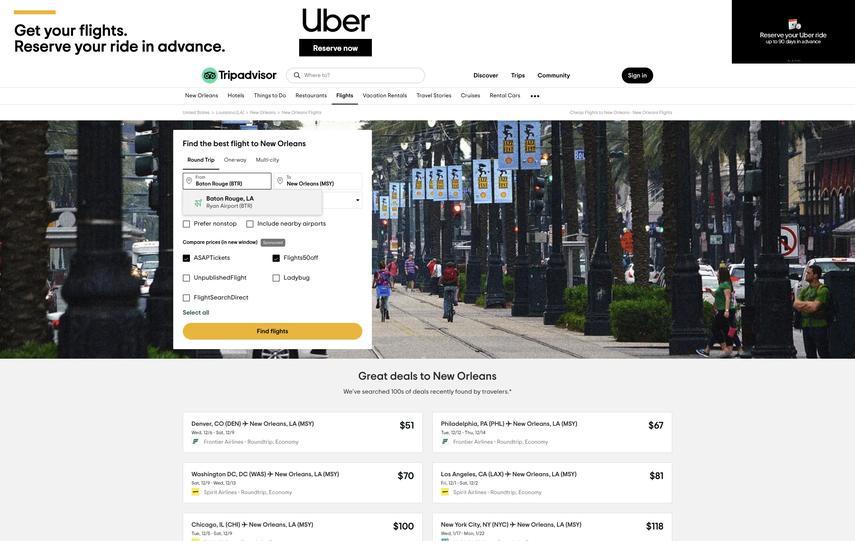 Task type: vqa. For each thing, say whether or not it's contained in the screenshot.


Task type: locate. For each thing, give the bounding box(es) containing it.
1 horizontal spatial frontier airlines - roundtrip, economy
[[454, 440, 549, 445]]

nonstop
[[213, 221, 237, 227]]

sat, down co
[[216, 431, 225, 436]]

1 vertical spatial tue,
[[192, 532, 201, 536]]

mon, down return
[[241, 201, 253, 206]]

la for $100
[[289, 522, 296, 528]]

states
[[197, 111, 210, 115]]

- down dc
[[238, 490, 240, 496]]

baton
[[207, 196, 224, 202]]

(msy) for $100
[[298, 522, 313, 528]]

orleans, for $67
[[527, 421, 552, 427]]

philadelphia,
[[441, 421, 479, 427]]

1 vertical spatial new orleans link
[[250, 111, 276, 115]]

1 horizontal spatial new orleans
[[250, 111, 276, 115]]

mon, inside return mon, 12/4
[[241, 201, 253, 206]]

0 horizontal spatial tue,
[[192, 532, 201, 536]]

12/6
[[204, 431, 213, 436]]

travel stories
[[417, 93, 452, 99]]

new orleans, la (msy) for $67
[[513, 421, 578, 427]]

dc
[[239, 471, 248, 478]]

wed, left the 1/17
[[441, 532, 452, 536]]

orleans, for $81
[[527, 471, 551, 478]]

airlines for $70
[[219, 490, 237, 496]]

(was)
[[249, 471, 266, 478]]

deals right of
[[413, 389, 429, 395]]

tue, left 12/12
[[441, 431, 450, 436]]

12/9 down the washington
[[201, 481, 210, 486]]

louisiana
[[216, 111, 236, 115]]

(la)
[[236, 111, 244, 115]]

frontier airlines - roundtrip, economy for $67
[[454, 440, 549, 445]]

(nyc)
[[493, 522, 509, 528]]

mon,
[[196, 201, 208, 206], [241, 201, 253, 206], [464, 532, 475, 536]]

wed, for $51
[[192, 431, 203, 436]]

sign in
[[629, 72, 647, 79]]

depart
[[196, 195, 210, 199]]

spirit
[[204, 490, 217, 496], [454, 490, 467, 496]]

1 horizontal spatial mon,
[[241, 201, 253, 206]]

find inside button
[[257, 328, 269, 335]]

new orleans down things
[[250, 111, 276, 115]]

stories
[[434, 93, 452, 99]]

travel stories link
[[412, 88, 457, 105]]

airlines
[[225, 440, 244, 445], [475, 440, 493, 445], [219, 490, 237, 496], [468, 490, 487, 496]]

rental cars
[[490, 93, 521, 99]]

washington
[[192, 471, 226, 478]]

0 horizontal spatial spirit
[[204, 490, 217, 496]]

new right the (lax)
[[513, 471, 525, 478]]

la
[[247, 196, 254, 202], [289, 421, 297, 427], [553, 421, 561, 427], [315, 471, 322, 478], [552, 471, 560, 478], [289, 522, 296, 528], [557, 522, 565, 528]]

roundtrip, down (phl)
[[497, 440, 524, 445]]

0 vertical spatial wed,
[[192, 431, 203, 436]]

- down sign
[[631, 111, 632, 115]]

1 horizontal spatial frontier
[[454, 440, 473, 445]]

orleans up by
[[457, 371, 497, 382]]

city
[[270, 158, 279, 163]]

- down the washington
[[211, 481, 213, 486]]

mon, down "new york city, ny (nyc)"
[[464, 532, 475, 536]]

sat, down the washington
[[192, 481, 200, 486]]

new orleans link down things
[[250, 111, 276, 115]]

window)
[[239, 240, 258, 245]]

airlines down (den)
[[225, 440, 244, 445]]

1 spirit airlines - roundtrip, economy from the left
[[204, 490, 292, 496]]

tue, for $100
[[192, 532, 201, 536]]

new right (la)
[[250, 111, 259, 115]]

1 horizontal spatial spirit
[[454, 490, 467, 496]]

airlines down 12/13
[[219, 490, 237, 496]]

frontier airlines - roundtrip, economy down (phl)
[[454, 440, 549, 445]]

mon, inside the 'depart mon, 11/27'
[[196, 201, 208, 206]]

1/17
[[453, 532, 461, 536]]

orleans down things to do link
[[260, 111, 276, 115]]

1 horizontal spatial tue,
[[441, 431, 450, 436]]

great deals to new orleans
[[359, 371, 497, 382]]

None search field
[[287, 68, 425, 83]]

(lax)
[[489, 471, 504, 478]]

tue, for $67
[[441, 431, 450, 436]]

tue, left 12/5
[[192, 532, 201, 536]]

united
[[183, 111, 196, 115]]

1 vertical spatial new orleans
[[250, 111, 276, 115]]

orleans, for $100
[[263, 522, 287, 528]]

sat, 12/9  - wed, 12/13
[[192, 481, 236, 486]]

find for find flights
[[257, 328, 269, 335]]

sat,
[[216, 431, 225, 436], [192, 481, 200, 486], [460, 481, 469, 486], [214, 532, 222, 536]]

(msy) for $67
[[562, 421, 578, 427]]

new
[[185, 93, 197, 99], [250, 111, 259, 115], [282, 111, 291, 115], [604, 111, 613, 115], [633, 111, 642, 115], [260, 140, 276, 148], [433, 371, 455, 382], [250, 421, 262, 427], [513, 421, 526, 427], [275, 471, 288, 478], [513, 471, 525, 478], [249, 522, 262, 528], [441, 522, 454, 528], [518, 522, 530, 528]]

new orleans, la (msy) for $118
[[518, 522, 582, 528]]

rouge,
[[225, 196, 245, 202]]

co
[[214, 421, 224, 427]]

united states link
[[183, 111, 210, 115]]

find left the
[[183, 140, 198, 148]]

la for $118
[[557, 522, 565, 528]]

2 horizontal spatial wed,
[[441, 532, 452, 536]]

sat, for $100
[[214, 532, 222, 536]]

new up united
[[185, 93, 197, 99]]

1 city or airport text field from the left
[[183, 173, 272, 190]]

(msy) for $51
[[298, 421, 314, 427]]

find the best flight to new orleans
[[183, 140, 306, 148]]

new up the 1/17
[[441, 522, 454, 528]]

spirit airlines - roundtrip, economy down dc
[[204, 490, 292, 496]]

community
[[538, 72, 571, 79]]

airlines down 12/14
[[475, 440, 493, 445]]

orleans down "in"
[[643, 111, 659, 115]]

spirit airlines - roundtrip, economy down the (lax)
[[454, 490, 542, 496]]

denver,
[[192, 421, 213, 427]]

to right cheap
[[599, 111, 604, 115]]

new orleans up states at the left top of the page
[[185, 93, 218, 99]]

to left 'do'
[[272, 93, 278, 99]]

tripadvisor image
[[202, 68, 277, 83]]

1 frontier airlines - roundtrip, economy from the left
[[204, 440, 299, 445]]

spirit airlines - roundtrip, economy
[[204, 490, 292, 496], [454, 490, 542, 496]]

wed, 12/6  - sat, 12/9
[[192, 431, 235, 436]]

frontier down tue, 12/12  - thu, 12/14
[[454, 440, 473, 445]]

(msy)
[[298, 421, 314, 427], [562, 421, 578, 427], [323, 471, 339, 478], [561, 471, 577, 478], [298, 522, 313, 528], [566, 522, 582, 528]]

tue,
[[441, 431, 450, 436], [192, 532, 201, 536]]

City or Airport text field
[[183, 173, 272, 190], [274, 173, 363, 190]]

return mon, 12/4
[[241, 195, 265, 206]]

spirit for $70
[[204, 490, 217, 496]]

2 frontier airlines - roundtrip, economy from the left
[[454, 440, 549, 445]]

$67
[[649, 421, 664, 431]]

new orleans link up states at the left top of the page
[[181, 88, 223, 105]]

1 spirit from the left
[[204, 490, 217, 496]]

economy for $81
[[519, 490, 542, 496]]

0 vertical spatial new orleans link
[[181, 88, 223, 105]]

0 vertical spatial find
[[183, 140, 198, 148]]

wed, down denver,
[[192, 431, 203, 436]]

roundtrip, down the (lax)
[[491, 490, 518, 496]]

deals up of
[[390, 371, 418, 382]]

spirit for $81
[[454, 490, 467, 496]]

wed,
[[192, 431, 203, 436], [214, 481, 225, 486], [441, 532, 452, 536]]

multi-city
[[256, 158, 279, 163]]

la inside baton rouge, la ryan airport (btr)
[[247, 196, 254, 202]]

find flights
[[257, 328, 288, 335]]

wed, left 12/13
[[214, 481, 225, 486]]

frontier for $51
[[204, 440, 224, 445]]

0 vertical spatial deals
[[390, 371, 418, 382]]

2 vertical spatial 12/9
[[223, 532, 232, 536]]

sponsored
[[263, 241, 283, 245]]

1/22
[[476, 532, 485, 536]]

12/9 down (den)
[[226, 431, 235, 436]]

sat, down chicago, il (chi)
[[214, 532, 222, 536]]

0 horizontal spatial spirit airlines - roundtrip, economy
[[204, 490, 292, 496]]

orleans,
[[264, 421, 288, 427], [527, 421, 552, 427], [289, 471, 313, 478], [527, 471, 551, 478], [263, 522, 287, 528], [531, 522, 556, 528]]

things to do link
[[249, 88, 291, 105]]

spirit down sat, 12/9  - wed, 12/13
[[204, 490, 217, 496]]

frontier airlines - roundtrip, economy down (den)
[[204, 440, 299, 445]]

ny
[[483, 522, 491, 528]]

orleans, for $70
[[289, 471, 313, 478]]

new down 'do'
[[282, 111, 291, 115]]

1 horizontal spatial find
[[257, 328, 269, 335]]

airlines down 12/2
[[468, 490, 487, 496]]

frontier down wed, 12/6  - sat, 12/9
[[204, 440, 224, 445]]

$100
[[393, 522, 414, 532]]

new right (nyc)
[[518, 522, 530, 528]]

2 vertical spatial wed,
[[441, 532, 452, 536]]

mon, for mon, 12/4
[[241, 201, 253, 206]]

roundtrip, for $70
[[241, 490, 268, 496]]

angeles,
[[453, 471, 477, 478]]

- right 12/6
[[214, 431, 215, 436]]

nearby
[[281, 221, 301, 227]]

new york city, ny (nyc)
[[441, 522, 509, 528]]

(den)
[[225, 421, 241, 427]]

1 horizontal spatial city or airport text field
[[274, 173, 363, 190]]

1 vertical spatial find
[[257, 328, 269, 335]]

2 city or airport text field from the left
[[274, 173, 363, 190]]

mon, down depart
[[196, 201, 208, 206]]

Search search field
[[305, 72, 418, 79]]

1 horizontal spatial spirit airlines - roundtrip, economy
[[454, 490, 542, 496]]

sat, for $51
[[216, 431, 225, 436]]

include
[[258, 221, 279, 227]]

12/9 for $51
[[226, 431, 235, 436]]

12/9 for $100
[[223, 532, 232, 536]]

0 horizontal spatial find
[[183, 140, 198, 148]]

0 horizontal spatial frontier airlines - roundtrip, economy
[[204, 440, 299, 445]]

1 horizontal spatial wed,
[[214, 481, 225, 486]]

roundtrip, down (was)
[[241, 490, 268, 496]]

find
[[183, 140, 198, 148], [257, 328, 269, 335]]

- right "12/1"
[[458, 481, 459, 486]]

roundtrip, for $81
[[491, 490, 518, 496]]

1 frontier from the left
[[204, 440, 224, 445]]

advertisement region
[[0, 0, 856, 64]]

we've searched 100s of deals recently found by travelers.*
[[344, 389, 512, 395]]

1 horizontal spatial new orleans link
[[250, 111, 276, 115]]

orleans up city
[[278, 140, 306, 148]]

1 vertical spatial 12/9
[[201, 481, 210, 486]]

2 frontier from the left
[[454, 440, 473, 445]]

new orleans
[[185, 93, 218, 99], [250, 111, 276, 115]]

0 horizontal spatial wed,
[[192, 431, 203, 436]]

include nearby airports
[[258, 221, 326, 227]]

city,
[[469, 522, 482, 528]]

orleans, for $51
[[264, 421, 288, 427]]

cheap flights to new orleans - new orleans flights
[[570, 111, 673, 115]]

sat, down angeles,
[[460, 481, 469, 486]]

by
[[474, 389, 481, 395]]

compare
[[183, 240, 205, 245]]

orleans down restaurants link
[[292, 111, 308, 115]]

louisiana (la)
[[216, 111, 244, 115]]

city or airport text field for from
[[183, 173, 272, 190]]

0 horizontal spatial frontier
[[204, 440, 224, 445]]

1 vertical spatial wed,
[[214, 481, 225, 486]]

2 spirit airlines - roundtrip, economy from the left
[[454, 490, 542, 496]]

2 spirit from the left
[[454, 490, 467, 496]]

find left the flights
[[257, 328, 269, 335]]

roundtrip, up (was)
[[248, 440, 274, 445]]

tue, 12/12  - thu, 12/14
[[441, 431, 486, 436]]

philadelphia, pa (phl)
[[441, 421, 505, 427]]

(msy) for $81
[[561, 471, 577, 478]]

airlines for $51
[[225, 440, 244, 445]]

0 vertical spatial new orleans
[[185, 93, 218, 99]]

new orleans, la (msy) for $70
[[275, 471, 339, 478]]

flights50off
[[284, 255, 318, 261]]

spirit down fri, 12/1  - sat, 12/2
[[454, 490, 467, 496]]

rental
[[490, 93, 507, 99]]

prefer
[[194, 221, 212, 227]]

new right (den)
[[250, 421, 262, 427]]

sat, for $81
[[460, 481, 469, 486]]

0 vertical spatial 12/9
[[226, 431, 235, 436]]

0 vertical spatial tue,
[[441, 431, 450, 436]]

0 horizontal spatial city or airport text field
[[183, 173, 272, 190]]

0 horizontal spatial mon,
[[196, 201, 208, 206]]

la for $81
[[552, 471, 560, 478]]

pa
[[481, 421, 488, 427]]

cars
[[508, 93, 521, 99]]

orleans
[[198, 93, 218, 99], [260, 111, 276, 115], [292, 111, 308, 115], [614, 111, 630, 115], [643, 111, 659, 115], [278, 140, 306, 148], [457, 371, 497, 382]]

12/9 down (chi)
[[223, 532, 232, 536]]



Task type: describe. For each thing, give the bounding box(es) containing it.
12/14
[[475, 431, 486, 436]]

- left thu,
[[463, 431, 464, 436]]

12/4
[[255, 201, 265, 206]]

york
[[455, 522, 467, 528]]

round
[[188, 158, 204, 163]]

12/12
[[451, 431, 462, 436]]

we've
[[344, 389, 361, 395]]

vacation rentals link
[[358, 88, 412, 105]]

new orleans, la (msy) for $51
[[250, 421, 314, 427]]

wed, for $118
[[441, 532, 452, 536]]

la for $70
[[315, 471, 322, 478]]

$81
[[650, 472, 664, 481]]

(btr)
[[240, 204, 253, 209]]

denver, co (den)
[[192, 421, 241, 427]]

community button
[[532, 68, 577, 83]]

airlines for $81
[[468, 490, 487, 496]]

ryan
[[207, 204, 219, 209]]

rentals
[[388, 93, 407, 99]]

cruises link
[[457, 88, 485, 105]]

los angeles, ca (lax)
[[441, 471, 504, 478]]

the
[[200, 140, 212, 148]]

(chi)
[[226, 522, 240, 528]]

select all
[[183, 310, 209, 316]]

things
[[254, 93, 271, 99]]

spirit airlines - roundtrip, economy for $70
[[204, 490, 292, 496]]

new orleans, la (msy) for $100
[[249, 522, 313, 528]]

dc,
[[227, 471, 238, 478]]

1 vertical spatial deals
[[413, 389, 429, 395]]

one-way
[[224, 158, 247, 163]]

unpublishedflight
[[194, 275, 247, 281]]

new right cheap
[[604, 111, 613, 115]]

chicago,
[[192, 522, 218, 528]]

do
[[279, 93, 286, 99]]

way
[[237, 158, 247, 163]]

search image
[[293, 72, 301, 80]]

airport
[[221, 204, 239, 209]]

- down the (lax)
[[488, 490, 490, 496]]

mon, for mon, 11/27
[[196, 201, 208, 206]]

- up dc
[[245, 440, 246, 445]]

0 horizontal spatial new orleans link
[[181, 88, 223, 105]]

new orleans flights link
[[282, 111, 322, 115]]

sign in link
[[622, 68, 654, 83]]

find for find the best flight to new orleans
[[183, 140, 198, 148]]

airports
[[303, 221, 326, 227]]

new down sign in
[[633, 111, 642, 115]]

orleans up states at the left top of the page
[[198, 93, 218, 99]]

from
[[196, 175, 205, 180]]

orleans, for $118
[[531, 522, 556, 528]]

flights link
[[332, 88, 358, 105]]

12/5
[[202, 532, 210, 536]]

(phl)
[[489, 421, 505, 427]]

depart mon, 11/27
[[196, 195, 221, 206]]

discover
[[474, 72, 499, 79]]

thu,
[[465, 431, 474, 436]]

new right (chi)
[[249, 522, 262, 528]]

il
[[220, 522, 224, 528]]

economy for $67
[[525, 440, 549, 445]]

tue, 12/5  - sat, 12/9
[[192, 532, 232, 536]]

to right flight
[[251, 140, 259, 148]]

asaptickets
[[194, 255, 230, 261]]

great
[[359, 371, 388, 382]]

round trip
[[188, 158, 215, 163]]

hotels link
[[223, 88, 249, 105]]

100s
[[391, 389, 404, 395]]

frontier airlines - roundtrip, economy for $51
[[204, 440, 299, 445]]

new orleans flights
[[282, 111, 322, 115]]

12/13
[[226, 481, 236, 486]]

- right 12/5
[[211, 532, 213, 536]]

cruises
[[461, 93, 481, 99]]

new right (was)
[[275, 471, 288, 478]]

- right the 1/17
[[462, 532, 463, 536]]

sign
[[629, 72, 641, 79]]

restaurants link
[[291, 88, 332, 105]]

$118
[[647, 522, 664, 532]]

all
[[202, 310, 209, 316]]

(in
[[222, 240, 227, 245]]

vacation rentals
[[363, 93, 407, 99]]

new up multi-city
[[260, 140, 276, 148]]

frontier for $67
[[454, 440, 473, 445]]

0 horizontal spatial new orleans
[[185, 93, 218, 99]]

2 horizontal spatial mon,
[[464, 532, 475, 536]]

to up we've searched 100s of deals recently found by travelers.* at the bottom of page
[[420, 371, 431, 382]]

new
[[228, 240, 238, 245]]

wed, 1/17  - mon, 1/22
[[441, 532, 485, 536]]

return
[[241, 195, 254, 199]]

economy for $51
[[276, 440, 299, 445]]

in
[[642, 72, 647, 79]]

found
[[456, 389, 472, 395]]

trips
[[511, 72, 525, 79]]

to
[[287, 175, 291, 180]]

orleans down sign
[[614, 111, 630, 115]]

recently
[[430, 389, 454, 395]]

$70
[[398, 472, 414, 481]]

things to do
[[254, 93, 286, 99]]

of
[[406, 389, 412, 395]]

la for $51
[[289, 421, 297, 427]]

ca
[[479, 471, 487, 478]]

ladybug
[[284, 275, 310, 281]]

spirit airlines - roundtrip, economy for $81
[[454, 490, 542, 496]]

- down (phl)
[[494, 440, 496, 445]]

compare prices (in new window)
[[183, 240, 258, 245]]

12/1
[[449, 481, 457, 486]]

roundtrip, for $67
[[497, 440, 524, 445]]

new right (phl)
[[513, 421, 526, 427]]

trips button
[[505, 68, 532, 83]]

roundtrip, for $51
[[248, 440, 274, 445]]

airlines for $67
[[475, 440, 493, 445]]

economy for $70
[[269, 490, 292, 496]]

trip
[[205, 158, 215, 163]]

new orleans, la (msy) for $81
[[513, 471, 577, 478]]

travelers.*
[[482, 389, 512, 395]]

washington dc, dc (was)
[[192, 471, 266, 478]]

cheap
[[570, 111, 584, 115]]

city or airport text field for to
[[274, 173, 363, 190]]

prefer nonstop
[[194, 221, 237, 227]]

la for $67
[[553, 421, 561, 427]]

best
[[214, 140, 229, 148]]

multi-
[[256, 158, 270, 163]]

(msy) for $70
[[323, 471, 339, 478]]

flights
[[271, 328, 288, 335]]

hotels
[[228, 93, 245, 99]]

baton rouge, la ryan airport (btr)
[[207, 196, 254, 209]]

12/2
[[470, 481, 478, 486]]

chicago, il (chi)
[[192, 522, 240, 528]]

$51
[[400, 421, 414, 431]]

(msy) for $118
[[566, 522, 582, 528]]

new up recently
[[433, 371, 455, 382]]



